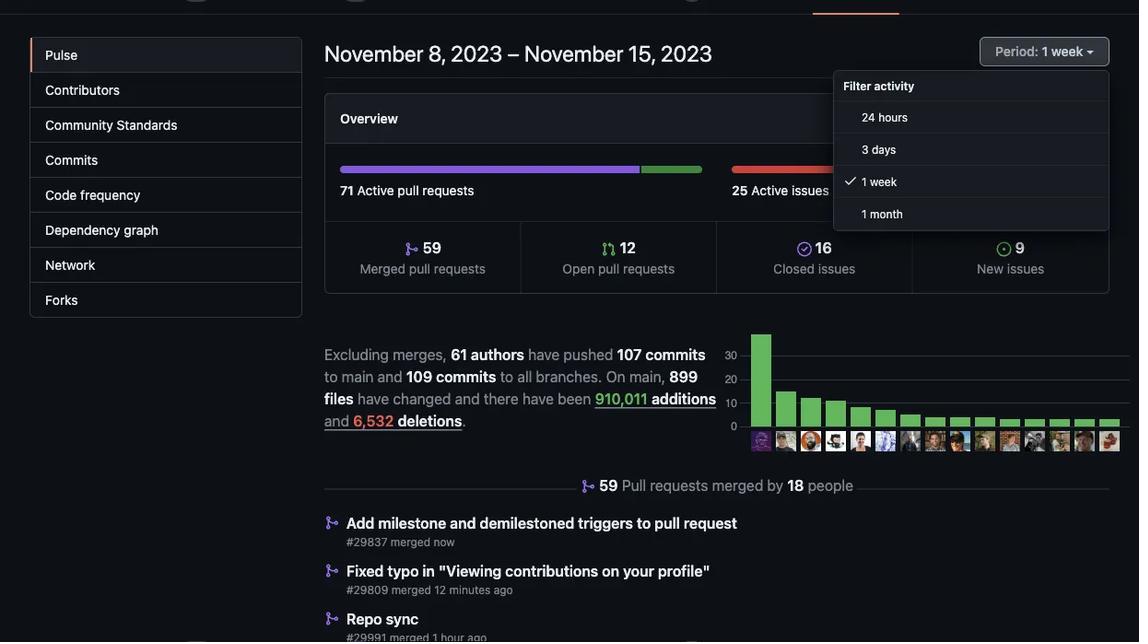 Task type: locate. For each thing, give the bounding box(es) containing it.
1 inside "popup button"
[[1042, 44, 1048, 59]]

demilestoned
[[480, 514, 575, 532]]

month
[[870, 207, 903, 220]]

issues for 9
[[1007, 261, 1045, 276]]

have down all
[[522, 390, 554, 408]]

59 left 'pull'
[[599, 477, 618, 494]]

git pull request image
[[602, 242, 616, 257]]

1 vertical spatial 59
[[599, 477, 618, 494]]

6,532
[[353, 412, 394, 430]]

1 horizontal spatial commits
[[646, 346, 706, 363]]

59 up merged pull requests on the left of page
[[419, 239, 441, 257]]

repo sync link
[[347, 610, 419, 628]]

to right triggers
[[637, 514, 651, 532]]

commits
[[646, 346, 706, 363], [436, 368, 496, 386]]

merged down typo in the bottom left of the page
[[391, 584, 431, 597]]

0 horizontal spatial november
[[324, 41, 423, 66]]

hours
[[879, 111, 908, 124]]

1 horizontal spatial 59
[[599, 477, 618, 494]]

1 vertical spatial merged
[[391, 536, 431, 549]]

requests for merged
[[434, 261, 486, 276]]

active
[[357, 183, 394, 198], [752, 183, 788, 198]]

merged inside fixed typo in "viewing contributions on your profile" #29809 merged 12 minutes ago
[[391, 584, 431, 597]]

1 week
[[1042, 44, 1083, 59], [862, 175, 897, 188]]

and inside add milestone and demilestoned triggers to pull request #29837 merged now
[[450, 514, 476, 532]]

issue closed image
[[797, 242, 812, 257]]

2023
[[451, 41, 503, 66], [661, 41, 713, 66]]

1 for 1 week "popup button"
[[1042, 44, 1048, 59]]

71 active pull requests
[[340, 183, 474, 198]]

1 horizontal spatial to
[[500, 368, 514, 386]]

have inside the excluding merges, 61 authors have pushed 107 commits to main and 109 commits to all branches.   on main,
[[528, 346, 560, 363]]

pull right 71
[[398, 183, 419, 198]]

milestone
[[378, 514, 446, 532]]

to up files
[[324, 368, 338, 386]]

1 vertical spatial commits
[[436, 368, 496, 386]]

sync
[[386, 610, 419, 628]]

and left 109
[[378, 368, 403, 386]]

1 week inside 1 week "popup button"
[[1042, 44, 1083, 59]]

0 vertical spatial 12
[[616, 239, 636, 257]]

ago
[[494, 584, 513, 597]]

0 vertical spatial 59
[[419, 239, 441, 257]]

frequency
[[80, 187, 140, 202]]

59
[[419, 239, 441, 257], [599, 477, 618, 494]]

0 horizontal spatial to
[[324, 368, 338, 386]]

899 files
[[324, 368, 698, 408]]

15,
[[628, 41, 656, 66]]

november right –
[[525, 41, 624, 66]]

2023 right 15,
[[661, 41, 713, 66]]

merged left by
[[712, 477, 764, 494]]

1 vertical spatial week
[[870, 175, 897, 188]]

1 vertical spatial 12
[[434, 584, 446, 597]]

on
[[602, 562, 620, 580]]

git merge image up triggers
[[581, 479, 596, 494]]

excluding
[[324, 346, 389, 363]]

12 up the open pull requests
[[616, 239, 636, 257]]

have for merges,
[[528, 346, 560, 363]]

24 hours link
[[834, 101, 1109, 134]]

3
[[862, 143, 869, 156]]

"viewing
[[439, 562, 502, 580]]

active for 71
[[357, 183, 394, 198]]

issues down 9
[[1007, 261, 1045, 276]]

1 vertical spatial 1 week
[[862, 175, 897, 188]]

issues
[[792, 183, 829, 198], [818, 261, 856, 276], [1007, 261, 1045, 276]]

fixed typo in "viewing contributions on your profile" link
[[347, 562, 710, 580]]

0 vertical spatial 1
[[1042, 44, 1048, 59]]

in
[[423, 562, 435, 580]]

minutes
[[449, 584, 491, 597]]

menu
[[833, 70, 1110, 231]]

community standards link
[[30, 108, 301, 143]]

0 vertical spatial 1 week
[[1042, 44, 1083, 59]]

have
[[528, 346, 560, 363], [358, 390, 389, 408], [522, 390, 554, 408]]

active for 25
[[752, 183, 788, 198]]

1 horizontal spatial november
[[525, 41, 624, 66]]

november left 8,
[[324, 41, 423, 66]]

25 active issues
[[732, 183, 829, 198]]

2 active from the left
[[752, 183, 788, 198]]

check image
[[843, 173, 858, 188]]

61
[[451, 346, 467, 363]]

1 horizontal spatial active
[[752, 183, 788, 198]]

git merge image
[[404, 242, 419, 257], [581, 479, 596, 494], [324, 516, 339, 530], [324, 612, 339, 626]]

merged down the milestone
[[391, 536, 431, 549]]

1 week inside 1 week link
[[862, 175, 897, 188]]

requests
[[423, 183, 474, 198], [434, 261, 486, 276], [623, 261, 675, 276], [650, 477, 708, 494]]

1 horizontal spatial 2023
[[661, 41, 713, 66]]

people
[[808, 477, 854, 494]]

1 horizontal spatial week
[[1052, 44, 1083, 59]]

2023 left –
[[451, 41, 503, 66]]

git merge image left repo
[[324, 612, 339, 626]]

0 horizontal spatial 2023
[[451, 41, 503, 66]]

24 hours
[[862, 111, 908, 124]]

3 days
[[862, 143, 896, 156]]

.
[[462, 412, 466, 430]]

week
[[1052, 44, 1083, 59], [870, 175, 897, 188]]

1 horizontal spatial 1 week
[[1042, 44, 1083, 59]]

been
[[558, 390, 591, 408]]

899
[[669, 368, 698, 386]]

typo
[[387, 562, 419, 580]]

1 active from the left
[[357, 183, 394, 198]]

requests right the merged
[[434, 261, 486, 276]]

november
[[324, 41, 423, 66], [525, 41, 624, 66]]

on
[[606, 368, 626, 386]]

main,
[[629, 368, 666, 386]]

to left all
[[500, 368, 514, 386]]

0 vertical spatial commits
[[646, 346, 706, 363]]

to
[[324, 368, 338, 386], [500, 368, 514, 386], [637, 514, 651, 532]]

closed
[[774, 261, 815, 276]]

0 vertical spatial week
[[1052, 44, 1083, 59]]

requests right open
[[623, 261, 675, 276]]

issues left check image
[[792, 183, 829, 198]]

november 8, 2023 – november 15, 2023
[[324, 41, 713, 66]]

excluding merges, 61 authors have pushed 107 commits to main and 109 commits to all branches.   on main,
[[324, 346, 706, 386]]

2 vertical spatial merged
[[391, 584, 431, 597]]

commits link
[[30, 143, 301, 178]]

week inside "popup button"
[[1052, 44, 1083, 59]]

pull left request
[[655, 514, 680, 532]]

pull
[[622, 477, 646, 494]]

2 vertical spatial 1
[[862, 207, 867, 220]]

12 down in
[[434, 584, 446, 597]]

requests for 59
[[650, 477, 708, 494]]

code frequency link
[[30, 178, 301, 213]]

0 horizontal spatial 1 week
[[862, 175, 897, 188]]

community standards
[[45, 117, 177, 132]]

closed issues
[[774, 261, 856, 276]]

active right 25
[[752, 183, 788, 198]]

git merge image
[[324, 564, 339, 578]]

and up now
[[450, 514, 476, 532]]

2 horizontal spatial to
[[637, 514, 651, 532]]

commits up 899
[[646, 346, 706, 363]]

0 horizontal spatial 12
[[434, 584, 446, 597]]

1 2023 from the left
[[451, 41, 503, 66]]

18
[[787, 477, 804, 494]]

0 horizontal spatial 59
[[419, 239, 441, 257]]

0 horizontal spatial week
[[870, 175, 897, 188]]

59 for 59 pull requests merged by 18 people
[[599, 477, 618, 494]]

git merge image left add
[[324, 516, 339, 530]]

dependency
[[45, 222, 120, 237]]

files
[[324, 390, 354, 408]]

new issues
[[977, 261, 1045, 276]]

0 horizontal spatial active
[[357, 183, 394, 198]]

active right 71
[[357, 183, 394, 198]]

repo
[[347, 610, 382, 628]]

71
[[340, 183, 354, 198]]

pull down git pull request icon
[[598, 261, 620, 276]]

issues down 16
[[818, 261, 856, 276]]

merged inside add milestone and demilestoned triggers to pull request #29837 merged now
[[391, 536, 431, 549]]

requests right 'pull'
[[650, 477, 708, 494]]

have up all
[[528, 346, 560, 363]]

1 horizontal spatial 12
[[616, 239, 636, 257]]

requests for open
[[623, 261, 675, 276]]

commits down 61
[[436, 368, 496, 386]]



Task type: describe. For each thing, give the bounding box(es) containing it.
and down files
[[324, 412, 349, 430]]

add milestone and demilestoned triggers to pull request #29837 merged now
[[347, 514, 737, 549]]

add milestone and demilestoned triggers to pull request link
[[347, 514, 737, 532]]

new
[[977, 261, 1004, 276]]

contributors link
[[30, 73, 301, 108]]

contributors
[[45, 82, 120, 97]]

standards
[[117, 117, 177, 132]]

1 week link
[[834, 166, 1109, 198]]

pulse link
[[30, 38, 301, 73]]

there
[[484, 390, 519, 408]]

910,011
[[595, 390, 648, 408]]

add
[[347, 514, 375, 532]]

3 days link
[[834, 134, 1109, 166]]

merged
[[360, 261, 406, 276]]

have changed and there have been 910,011 additions and 6,532 deletions .
[[324, 390, 716, 430]]

contributions
[[505, 562, 598, 580]]

menu containing filter activity
[[833, 70, 1110, 231]]

fixed
[[347, 562, 384, 580]]

pull right the merged
[[409, 261, 431, 276]]

community
[[45, 117, 113, 132]]

fixed typo in "viewing contributions on your profile" #29809 merged 12 minutes ago
[[347, 562, 710, 597]]

now
[[434, 536, 455, 549]]

graph
[[124, 222, 159, 237]]

9
[[1012, 239, 1025, 257]]

forks
[[45, 292, 78, 307]]

changed
[[393, 390, 451, 408]]

commits
[[45, 152, 98, 167]]

code frequency
[[45, 187, 140, 202]]

merges,
[[393, 346, 447, 363]]

1 week button
[[980, 37, 1110, 66]]

profile"
[[658, 562, 710, 580]]

16
[[812, 239, 832, 257]]

59 for 59
[[419, 239, 441, 257]]

107
[[617, 346, 642, 363]]

25
[[732, 183, 748, 198]]

network
[[45, 257, 95, 272]]

–
[[508, 41, 520, 66]]

overview
[[340, 111, 398, 126]]

requests up merged pull requests on the left of page
[[423, 183, 474, 198]]

1 month
[[862, 207, 903, 220]]

your
[[623, 562, 654, 580]]

0 horizontal spatial commits
[[436, 368, 496, 386]]

to inside add milestone and demilestoned triggers to pull request #29837 merged now
[[637, 514, 651, 532]]

request
[[684, 514, 737, 532]]

pull inside add milestone and demilestoned triggers to pull request #29837 merged now
[[655, 514, 680, 532]]

2 november from the left
[[525, 41, 624, 66]]

#29837
[[347, 536, 388, 549]]

open
[[563, 261, 595, 276]]

have up 6,532
[[358, 390, 389, 408]]

deletions
[[398, 412, 462, 430]]

12 inside fixed typo in "viewing contributions on your profile" #29809 merged 12 minutes ago
[[434, 584, 446, 597]]

1 for '1 month' link at the right of page
[[862, 207, 867, 220]]

59 pull requests merged by 18 people
[[599, 477, 854, 494]]

repo sync
[[347, 610, 419, 628]]

#29809
[[347, 584, 388, 597]]

days
[[872, 143, 896, 156]]

pushed
[[564, 346, 613, 363]]

and inside the excluding merges, 61 authors have pushed 107 commits to main and 109 commits to all branches.   on main,
[[378, 368, 403, 386]]

pulse
[[45, 47, 78, 62]]

have for changed
[[522, 390, 554, 408]]

open pull requests
[[563, 261, 675, 276]]

activity
[[874, 79, 915, 92]]

24
[[862, 111, 876, 124]]

merged for fixed typo in "viewing contributions on your profile"
[[391, 584, 431, 597]]

filter activity
[[843, 79, 915, 92]]

all
[[517, 368, 532, 386]]

branches.
[[536, 368, 602, 386]]

main
[[342, 368, 374, 386]]

week inside menu
[[870, 175, 897, 188]]

insights element
[[29, 37, 302, 318]]

authors
[[471, 346, 524, 363]]

triggers
[[578, 514, 633, 532]]

issues for 16
[[818, 261, 856, 276]]

1 november from the left
[[324, 41, 423, 66]]

1 month link
[[834, 198, 1109, 230]]

issue opened image
[[997, 242, 1012, 257]]

0 vertical spatial merged
[[712, 477, 764, 494]]

8,
[[428, 41, 446, 66]]

dependency graph
[[45, 222, 159, 237]]

merged pull requests
[[360, 261, 486, 276]]

git merge image up merged pull requests on the left of page
[[404, 242, 419, 257]]

by
[[767, 477, 784, 494]]

2 2023 from the left
[[661, 41, 713, 66]]

dependency graph link
[[30, 213, 301, 248]]

network link
[[30, 248, 301, 283]]

additions
[[652, 390, 716, 408]]

1 vertical spatial 1
[[862, 175, 867, 188]]

and up .
[[455, 390, 480, 408]]

merged for add milestone and demilestoned triggers to pull request
[[391, 536, 431, 549]]

code
[[45, 187, 77, 202]]



Task type: vqa. For each thing, say whether or not it's contained in the screenshot.
of inside We'Ve Combined The Power Of The Following Feed With The For You Feed So There'S One Place To Discover Content On Github. There'S Improved Filtering So You Can Customize Your Feed Exactly How You Like It, And A Shiny New Visual Design. ✨
no



